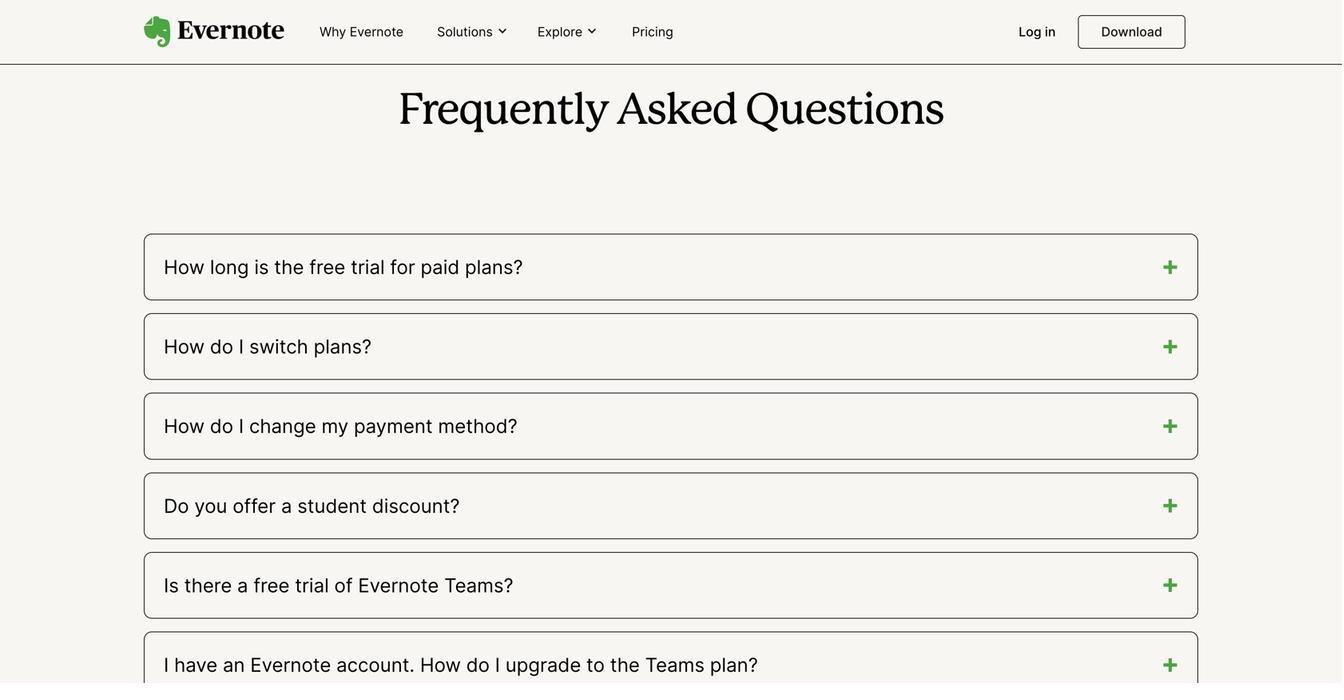 Task type: locate. For each thing, give the bounding box(es) containing it.
1 vertical spatial a
[[237, 574, 248, 597]]

how do i switch plans?
[[164, 335, 372, 358]]

is
[[254, 255, 269, 279]]

1 vertical spatial do
[[210, 414, 233, 438]]

trial left for
[[351, 255, 385, 279]]

i have an evernote account. how do i upgrade to the teams plan?
[[164, 653, 758, 677]]

0 horizontal spatial plans?
[[314, 335, 372, 358]]

1 horizontal spatial trial
[[351, 255, 385, 279]]

i left upgrade
[[495, 653, 500, 677]]

1 horizontal spatial free
[[309, 255, 345, 279]]

discount?
[[372, 494, 460, 518]]

log in
[[1019, 24, 1056, 40]]

evernote right why
[[350, 24, 404, 40]]

2 vertical spatial do
[[466, 653, 490, 677]]

how
[[164, 255, 205, 279], [164, 335, 205, 358], [164, 414, 205, 438], [420, 653, 461, 677]]

is there a free trial of evernote teams?
[[164, 574, 513, 597]]

1 horizontal spatial the
[[610, 653, 640, 677]]

0 vertical spatial trial
[[351, 255, 385, 279]]

0 horizontal spatial the
[[274, 255, 304, 279]]

do left change
[[210, 414, 233, 438]]

0 vertical spatial a
[[281, 494, 292, 518]]

free right is
[[309, 255, 345, 279]]

i
[[239, 335, 244, 358], [239, 414, 244, 438], [164, 653, 169, 677], [495, 653, 500, 677]]

the
[[274, 255, 304, 279], [610, 653, 640, 677]]

a right there at the bottom of the page
[[237, 574, 248, 597]]

do
[[210, 335, 233, 358], [210, 414, 233, 438], [466, 653, 490, 677]]

free right there at the bottom of the page
[[254, 574, 290, 597]]

evernote
[[350, 24, 404, 40], [358, 574, 439, 597], [250, 653, 331, 677]]

the right to
[[610, 653, 640, 677]]

log in link
[[1009, 18, 1065, 48]]

0 vertical spatial do
[[210, 335, 233, 358]]

teams?
[[444, 574, 513, 597]]

download
[[1101, 24, 1162, 40]]

an
[[223, 653, 245, 677]]

a
[[281, 494, 292, 518], [237, 574, 248, 597]]

0 vertical spatial plans?
[[465, 255, 523, 279]]

a right the offer
[[281, 494, 292, 518]]

0 vertical spatial the
[[274, 255, 304, 279]]

solutions
[[437, 24, 493, 39]]

pricing
[[632, 24, 673, 40]]

how for how long is the free trial for paid plans?
[[164, 255, 205, 279]]

0 horizontal spatial free
[[254, 574, 290, 597]]

0 horizontal spatial trial
[[295, 574, 329, 597]]

upgrade
[[506, 653, 581, 677]]

plans?
[[465, 255, 523, 279], [314, 335, 372, 358]]

1 vertical spatial trial
[[295, 574, 329, 597]]

trial left of
[[295, 574, 329, 597]]

there
[[184, 574, 232, 597]]

2 vertical spatial evernote
[[250, 653, 331, 677]]

payment
[[354, 414, 433, 438]]

evernote right of
[[358, 574, 439, 597]]

the right is
[[274, 255, 304, 279]]

in
[[1045, 24, 1056, 40]]

do for change
[[210, 414, 233, 438]]

do for switch
[[210, 335, 233, 358]]

1 vertical spatial free
[[254, 574, 290, 597]]

evernote right "an"
[[250, 653, 331, 677]]

trial
[[351, 255, 385, 279], [295, 574, 329, 597]]

plans? right switch
[[314, 335, 372, 358]]

do left switch
[[210, 335, 233, 358]]

free
[[309, 255, 345, 279], [254, 574, 290, 597]]

my
[[322, 414, 349, 438]]

plan?
[[710, 653, 758, 677]]

offer
[[233, 494, 276, 518]]

i left change
[[239, 414, 244, 438]]

download link
[[1078, 15, 1186, 49]]

plans? right paid
[[465, 255, 523, 279]]

do left upgrade
[[466, 653, 490, 677]]

do
[[164, 494, 189, 518]]

have
[[174, 653, 217, 677]]

to
[[586, 653, 605, 677]]



Task type: vqa. For each thing, say whether or not it's contained in the screenshot.
(and stay there) on the bottom of page
no



Task type: describe. For each thing, give the bounding box(es) containing it.
how long is the free trial for paid plans?
[[164, 255, 523, 279]]

how for how do i switch plans?
[[164, 335, 205, 358]]

0 vertical spatial evernote
[[350, 24, 404, 40]]

questions
[[745, 91, 944, 132]]

asked
[[617, 91, 737, 132]]

0 horizontal spatial a
[[237, 574, 248, 597]]

teams
[[645, 653, 705, 677]]

long
[[210, 255, 249, 279]]

evernote logo image
[[144, 16, 284, 48]]

1 vertical spatial evernote
[[358, 574, 439, 597]]

1 horizontal spatial plans?
[[465, 255, 523, 279]]

why evernote
[[320, 24, 404, 40]]

is
[[164, 574, 179, 597]]

change
[[249, 414, 316, 438]]

frequently
[[398, 91, 608, 132]]

1 vertical spatial the
[[610, 653, 640, 677]]

you
[[194, 494, 227, 518]]

account.
[[336, 653, 415, 677]]

method?
[[438, 414, 518, 438]]

i left switch
[[239, 335, 244, 358]]

0 vertical spatial free
[[309, 255, 345, 279]]

log
[[1019, 24, 1042, 40]]

paid
[[421, 255, 460, 279]]

frequently asked questions
[[398, 91, 944, 132]]

why
[[320, 24, 346, 40]]

i left have
[[164, 653, 169, 677]]

for
[[390, 255, 415, 279]]

1 horizontal spatial a
[[281, 494, 292, 518]]

explore
[[538, 24, 583, 39]]

switch
[[249, 335, 308, 358]]

of
[[334, 574, 353, 597]]

1 vertical spatial plans?
[[314, 335, 372, 358]]

student
[[297, 494, 367, 518]]

solutions button
[[432, 23, 514, 41]]

pricing link
[[622, 18, 683, 48]]

how for how do i change my payment method?
[[164, 414, 205, 438]]

explore button
[[533, 23, 603, 41]]

do you offer a student discount?
[[164, 494, 460, 518]]

how do i change my payment method?
[[164, 414, 518, 438]]

why evernote link
[[310, 18, 413, 48]]



